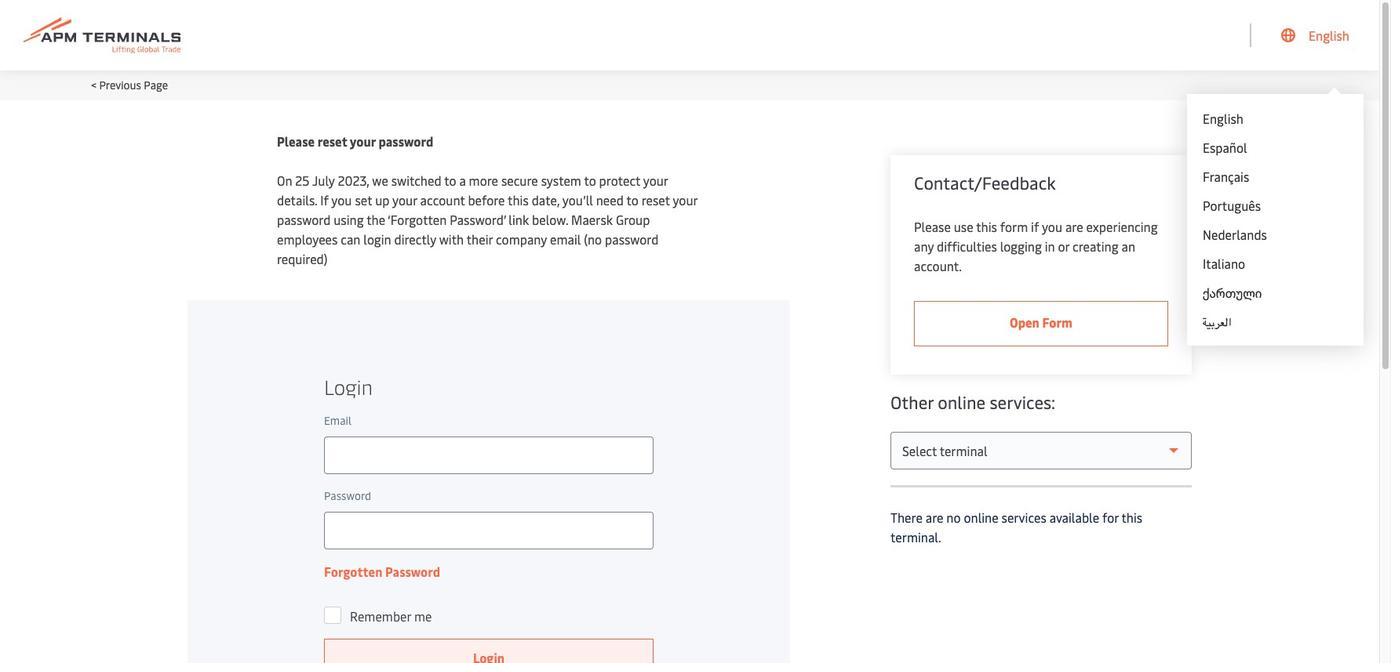 Task type: locate. For each thing, give the bounding box(es) containing it.
reset up group
[[642, 192, 670, 209]]

0 horizontal spatial reset
[[318, 133, 347, 150]]

<
[[91, 78, 97, 93]]

can
[[341, 231, 361, 248]]

reset up july
[[318, 133, 347, 150]]

0 horizontal spatial are
[[926, 509, 944, 527]]

previous
[[99, 78, 141, 93]]

for
[[1103, 509, 1119, 527]]

'forgotten
[[388, 211, 447, 228]]

an
[[1122, 238, 1136, 255]]

the
[[367, 211, 385, 228]]

directly
[[394, 231, 436, 248]]

please up any
[[914, 218, 951, 235]]

please for please reset your password
[[277, 133, 315, 150]]

are up or
[[1066, 218, 1084, 235]]

1 vertical spatial reset
[[642, 192, 670, 209]]

required)
[[277, 250, 328, 268]]

there are no online services available for this terminal.
[[891, 509, 1143, 546]]

are
[[1066, 218, 1084, 235], [926, 509, 944, 527]]

0 vertical spatial are
[[1066, 218, 1084, 235]]

password up employees
[[277, 211, 331, 228]]

1 vertical spatial password
[[277, 211, 331, 228]]

2 vertical spatial this
[[1122, 509, 1143, 527]]

secure
[[501, 172, 538, 189]]

english
[[1309, 27, 1350, 44], [1203, 110, 1244, 127]]

1 horizontal spatial reset
[[642, 192, 670, 209]]

reset
[[318, 133, 347, 150], [642, 192, 670, 209]]

português link
[[1203, 197, 1317, 214]]

please up 25
[[277, 133, 315, 150]]

0 horizontal spatial you
[[331, 192, 352, 209]]

online right no
[[964, 509, 999, 527]]

open form
[[1010, 314, 1073, 331]]

0 vertical spatial you
[[331, 192, 352, 209]]

this up link
[[508, 192, 529, 209]]

0 horizontal spatial english
[[1203, 110, 1244, 127]]

0 vertical spatial this
[[508, 192, 529, 209]]

up
[[375, 192, 390, 209]]

1 vertical spatial you
[[1042, 218, 1063, 235]]

to up you'll
[[584, 172, 596, 189]]

password up "switched"
[[379, 133, 434, 150]]

previous page link
[[99, 78, 168, 93]]

no
[[947, 509, 961, 527]]

online inside there are no online services available for this terminal.
[[964, 509, 999, 527]]

on 25 july 2023, we switched to a more secure system to protect your details. if you set up your account before this date, you'll need to reset your password using the 'forgotten password' link below. maersk group employees can login directly with their company email (no password required)
[[277, 172, 698, 268]]

1 horizontal spatial this
[[977, 218, 997, 235]]

1 horizontal spatial english
[[1309, 27, 1350, 44]]

there
[[891, 509, 923, 527]]

use
[[954, 218, 974, 235]]

date,
[[532, 192, 560, 209]]

please inside please use this form if you are experiencing any difficulties logging in or creating an account.
[[914, 218, 951, 235]]

in
[[1045, 238, 1055, 255]]

page
[[144, 78, 168, 93]]

this inside on 25 july 2023, we switched to a more secure system to protect your details. if you set up your account before this date, you'll need to reset your password using the 'forgotten password' link below. maersk group employees can login directly with their company email (no password required)
[[508, 192, 529, 209]]

experiencing
[[1087, 218, 1158, 235]]

0 horizontal spatial please
[[277, 133, 315, 150]]

link
[[509, 211, 529, 228]]

1 horizontal spatial you
[[1042, 218, 1063, 235]]

password down group
[[605, 231, 659, 248]]

group
[[616, 211, 650, 228]]

0 vertical spatial please
[[277, 133, 315, 150]]

form
[[1043, 314, 1073, 331]]

0 vertical spatial english
[[1309, 27, 1350, 44]]

العربية link
[[1203, 313, 1317, 330]]

2 horizontal spatial this
[[1122, 509, 1143, 527]]

you inside on 25 july 2023, we switched to a more secure system to protect your details. if you set up your account before this date, you'll need to reset your password using the 'forgotten password' link below. maersk group employees can login directly with their company email (no password required)
[[331, 192, 352, 209]]

account
[[420, 192, 465, 209]]

this
[[508, 192, 529, 209], [977, 218, 997, 235], [1122, 509, 1143, 527]]

to left a
[[444, 172, 456, 189]]

you right the if
[[1042, 218, 1063, 235]]

english link
[[1203, 110, 1317, 127]]

password
[[379, 133, 434, 150], [277, 211, 331, 228], [605, 231, 659, 248]]

if
[[1031, 218, 1039, 235]]

english inside english 'popup button'
[[1309, 27, 1350, 44]]

0 horizontal spatial this
[[508, 192, 529, 209]]

please use this form if you are experiencing any difficulties logging in or creating an account.
[[914, 218, 1158, 275]]

you'll
[[563, 192, 593, 209]]

to
[[444, 172, 456, 189], [584, 172, 596, 189], [627, 192, 639, 209]]

you
[[331, 192, 352, 209], [1042, 218, 1063, 235]]

using
[[334, 211, 364, 228]]

1 vertical spatial this
[[977, 218, 997, 235]]

details.
[[277, 192, 317, 209]]

to up group
[[627, 192, 639, 209]]

français
[[1203, 168, 1250, 185]]

your right up
[[392, 192, 417, 209]]

0 horizontal spatial to
[[444, 172, 456, 189]]

open
[[1010, 314, 1040, 331]]

are inside there are no online services available for this terminal.
[[926, 509, 944, 527]]

this right the for
[[1122, 509, 1143, 527]]

your
[[350, 133, 376, 150], [643, 172, 668, 189], [392, 192, 417, 209], [673, 192, 698, 209]]

1 vertical spatial online
[[964, 509, 999, 527]]

more
[[469, 172, 498, 189]]

1 vertical spatial are
[[926, 509, 944, 527]]

0 vertical spatial reset
[[318, 133, 347, 150]]

online right other at bottom right
[[938, 391, 986, 414]]

are inside please use this form if you are experiencing any difficulties logging in or creating an account.
[[1066, 218, 1084, 235]]

your right protect
[[643, 172, 668, 189]]

please
[[277, 133, 315, 150], [914, 218, 951, 235]]

are left no
[[926, 509, 944, 527]]

we
[[372, 172, 388, 189]]

this right the use
[[977, 218, 997, 235]]

2 horizontal spatial password
[[605, 231, 659, 248]]

العربية
[[1203, 313, 1232, 330]]

ქართული
[[1203, 284, 1262, 301]]

please for please use this form if you are experiencing any difficulties logging in or creating an account.
[[914, 218, 951, 235]]

1 horizontal spatial are
[[1066, 218, 1084, 235]]

company
[[496, 231, 547, 248]]

email
[[550, 231, 581, 248]]

0 vertical spatial password
[[379, 133, 434, 150]]

1 horizontal spatial please
[[914, 218, 951, 235]]

1 vertical spatial please
[[914, 218, 951, 235]]

you right if
[[331, 192, 352, 209]]

online
[[938, 391, 986, 414], [964, 509, 999, 527]]

your up 2023,
[[350, 133, 376, 150]]



Task type: vqa. For each thing, say whether or not it's contained in the screenshot.
Pier to the left
no



Task type: describe. For each thing, give the bounding box(es) containing it.
français link
[[1203, 168, 1317, 185]]

password'
[[450, 211, 506, 228]]

1 horizontal spatial to
[[584, 172, 596, 189]]

open form link
[[914, 301, 1169, 347]]

on
[[277, 172, 292, 189]]

ქართული link
[[1203, 284, 1317, 301]]

before
[[468, 192, 505, 209]]

services:
[[990, 391, 1056, 414]]

you inside please use this form if you are experiencing any difficulties logging in or creating an account.
[[1042, 218, 1063, 235]]

form
[[1001, 218, 1028, 235]]

their
[[467, 231, 493, 248]]

this inside please use this form if you are experiencing any difficulties logging in or creating an account.
[[977, 218, 997, 235]]

2 horizontal spatial to
[[627, 192, 639, 209]]

system
[[541, 172, 581, 189]]

creating
[[1073, 238, 1119, 255]]

if
[[320, 192, 329, 209]]

maersk
[[571, 211, 613, 228]]

employees
[[277, 231, 338, 248]]

0 horizontal spatial password
[[277, 211, 331, 228]]

< previous page
[[91, 78, 168, 93]]

(no
[[584, 231, 602, 248]]

contact/feedback
[[914, 171, 1056, 195]]

español link
[[1203, 139, 1317, 156]]

english button
[[1282, 0, 1350, 71]]

account.
[[914, 257, 962, 275]]

1 vertical spatial english
[[1203, 110, 1244, 127]]

your right need
[[673, 192, 698, 209]]

or
[[1058, 238, 1070, 255]]

italiano link
[[1203, 255, 1317, 272]]

protect
[[599, 172, 641, 189]]

1 horizontal spatial password
[[379, 133, 434, 150]]

available
[[1050, 509, 1100, 527]]

switched
[[391, 172, 442, 189]]

difficulties
[[937, 238, 997, 255]]

below.
[[532, 211, 568, 228]]

2 vertical spatial password
[[605, 231, 659, 248]]

0 vertical spatial online
[[938, 391, 986, 414]]

25
[[295, 172, 310, 189]]

terminal.
[[891, 529, 942, 546]]

2023,
[[338, 172, 369, 189]]

other online services:
[[891, 391, 1056, 414]]

italiano
[[1203, 255, 1246, 272]]

español
[[1203, 139, 1248, 156]]

set
[[355, 192, 372, 209]]

nederlands link
[[1203, 226, 1317, 243]]

july
[[312, 172, 335, 189]]

this inside there are no online services available for this terminal.
[[1122, 509, 1143, 527]]

please reset your password
[[277, 133, 434, 150]]

any
[[914, 238, 934, 255]]

a
[[459, 172, 466, 189]]

services
[[1002, 509, 1047, 527]]

logging
[[1000, 238, 1042, 255]]

other
[[891, 391, 934, 414]]

with
[[439, 231, 464, 248]]

need
[[596, 192, 624, 209]]

português
[[1203, 197, 1261, 214]]

reset inside on 25 july 2023, we switched to a more secure system to protect your details. if you set up your account before this date, you'll need to reset your password using the 'forgotten password' link below. maersk group employees can login directly with their company email (no password required)
[[642, 192, 670, 209]]

login
[[364, 231, 391, 248]]

nederlands
[[1203, 226, 1267, 243]]



